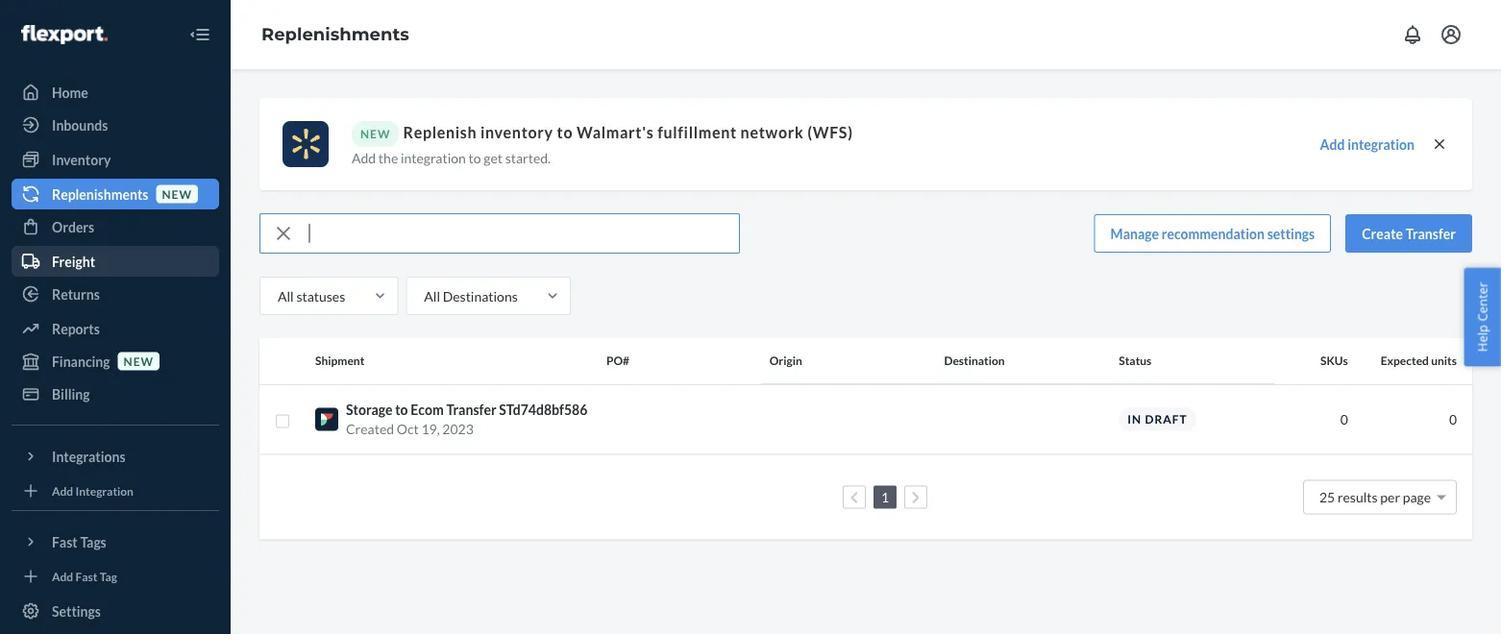 Task type: vqa. For each thing, say whether or not it's contained in the screenshot.
leftmost tab
no



Task type: locate. For each thing, give the bounding box(es) containing it.
1 horizontal spatial new
[[162, 187, 192, 201]]

add for add fast tag
[[52, 569, 73, 583]]

manage recommendation settings button
[[1094, 214, 1331, 253]]

all destinations
[[424, 288, 518, 304]]

settings
[[1267, 225, 1315, 242]]

2 vertical spatial to
[[395, 402, 408, 418]]

1 horizontal spatial 0
[[1449, 411, 1457, 428]]

0
[[1340, 411, 1348, 428], [1449, 411, 1457, 428]]

transfer inside button
[[1406, 225, 1456, 242]]

2 0 from the left
[[1449, 411, 1457, 428]]

freight
[[52, 253, 95, 270]]

help center
[[1474, 282, 1491, 352]]

integration left close icon
[[1348, 136, 1415, 153]]

std74d8bf586
[[499, 402, 588, 418]]

add
[[1320, 136, 1345, 153], [352, 149, 376, 166], [52, 484, 73, 498], [52, 569, 73, 583]]

tags
[[80, 534, 106, 550]]

started.
[[505, 149, 551, 166]]

0 down skus
[[1340, 411, 1348, 428]]

add integration button
[[1320, 135, 1415, 154]]

integration inside button
[[1348, 136, 1415, 153]]

0 vertical spatial fast
[[52, 534, 78, 550]]

2023
[[442, 421, 474, 437]]

1 horizontal spatial all
[[424, 288, 440, 304]]

add inside button
[[1320, 136, 1345, 153]]

0 vertical spatial replenishments
[[261, 24, 409, 45]]

1 vertical spatial new
[[124, 354, 154, 368]]

replenish inventory to walmart's fulfillment network (wfs)
[[403, 123, 853, 142]]

0 vertical spatial new
[[162, 187, 192, 201]]

transfer inside storage to ecom transfer std74d8bf586 created oct 19, 2023
[[446, 402, 497, 418]]

inventory
[[481, 123, 553, 142]]

fast left tag
[[75, 569, 97, 583]]

close navigation image
[[188, 23, 211, 46]]

0 horizontal spatial 0
[[1340, 411, 1348, 428]]

transfer up "2023"
[[446, 402, 497, 418]]

0 vertical spatial to
[[557, 123, 573, 142]]

create transfer link
[[1346, 214, 1472, 253]]

manage recommendation settings link
[[1094, 214, 1331, 253]]

tag
[[100, 569, 117, 583]]

create transfer
[[1362, 225, 1456, 242]]

created
[[346, 421, 394, 437]]

0 horizontal spatial integration
[[401, 149, 466, 166]]

freight link
[[12, 246, 219, 277]]

results
[[1338, 489, 1378, 506]]

to right 'inventory'
[[557, 123, 573, 142]]

transfer right create
[[1406, 225, 1456, 242]]

fast inside dropdown button
[[52, 534, 78, 550]]

1 horizontal spatial transfer
[[1406, 225, 1456, 242]]

1 vertical spatial to
[[469, 149, 481, 166]]

0 horizontal spatial replenishments
[[52, 186, 148, 202]]

(wfs)
[[808, 123, 853, 142]]

0 horizontal spatial transfer
[[446, 402, 497, 418]]

home link
[[12, 77, 219, 108]]

inventory
[[52, 151, 111, 168]]

to left get
[[469, 149, 481, 166]]

inbounds
[[52, 117, 108, 133]]

transfer
[[1406, 225, 1456, 242], [446, 402, 497, 418]]

1 vertical spatial fast
[[75, 569, 97, 583]]

origin
[[769, 354, 802, 368]]

all
[[278, 288, 294, 304], [424, 288, 440, 304]]

0 horizontal spatial new
[[124, 354, 154, 368]]

2 all from the left
[[424, 288, 440, 304]]

returns link
[[12, 279, 219, 309]]

chevron left image
[[850, 491, 859, 504]]

to
[[557, 123, 573, 142], [469, 149, 481, 166], [395, 402, 408, 418]]

1 horizontal spatial integration
[[1348, 136, 1415, 153]]

create transfer button
[[1346, 214, 1472, 253]]

integration down replenish
[[401, 149, 466, 166]]

network
[[741, 123, 804, 142]]

chevron right image
[[912, 491, 920, 504]]

25 results per page option
[[1319, 489, 1431, 506]]

25 results per page
[[1319, 489, 1431, 506]]

all for all statuses
[[278, 288, 294, 304]]

open account menu image
[[1440, 23, 1463, 46]]

all left 'statuses'
[[278, 288, 294, 304]]

1 horizontal spatial replenishments
[[261, 24, 409, 45]]

status
[[1119, 354, 1152, 368]]

storage
[[346, 402, 393, 418]]

in draft
[[1128, 412, 1188, 426]]

add integration
[[52, 484, 134, 498]]

0 vertical spatial transfer
[[1406, 225, 1456, 242]]

25
[[1319, 489, 1335, 506]]

recommendation
[[1162, 225, 1265, 242]]

new up orders link
[[162, 187, 192, 201]]

flexport logo image
[[21, 25, 107, 44]]

all left destinations on the left of the page
[[424, 288, 440, 304]]

replenishments
[[261, 24, 409, 45], [52, 186, 148, 202]]

1 vertical spatial transfer
[[446, 402, 497, 418]]

integration
[[1348, 136, 1415, 153], [401, 149, 466, 166]]

0 down units
[[1449, 411, 1457, 428]]

fast left the tags
[[52, 534, 78, 550]]

fast tags
[[52, 534, 106, 550]]

new down the reports link
[[124, 354, 154, 368]]

new for financing
[[124, 354, 154, 368]]

to up the oct
[[395, 402, 408, 418]]

new
[[360, 127, 391, 141]]

0 horizontal spatial to
[[395, 402, 408, 418]]

0 horizontal spatial all
[[278, 288, 294, 304]]

skus
[[1320, 354, 1348, 368]]

fast tags button
[[12, 527, 219, 557]]

new
[[162, 187, 192, 201], [124, 354, 154, 368]]

replenish
[[403, 123, 477, 142]]

ecom
[[411, 402, 444, 418]]

fulfillment
[[658, 123, 737, 142]]

financing
[[52, 353, 110, 370]]

billing
[[52, 386, 90, 402]]

1 all from the left
[[278, 288, 294, 304]]

open notifications image
[[1401, 23, 1424, 46]]

19,
[[421, 421, 440, 437]]

fast
[[52, 534, 78, 550], [75, 569, 97, 583]]

add integration
[[1320, 136, 1415, 153]]

inbounds link
[[12, 110, 219, 140]]



Task type: describe. For each thing, give the bounding box(es) containing it.
walmart's
[[577, 123, 654, 142]]

integrations button
[[12, 441, 219, 472]]

page
[[1403, 489, 1431, 506]]

integrations
[[52, 448, 126, 465]]

1 horizontal spatial to
[[469, 149, 481, 166]]

units
[[1431, 354, 1457, 368]]

manage recommendation settings
[[1111, 225, 1315, 242]]

all for all destinations
[[424, 288, 440, 304]]

inventory link
[[12, 144, 219, 175]]

square image
[[275, 414, 290, 429]]

add fast tag link
[[12, 565, 219, 588]]

storage to ecom transfer std74d8bf586 created oct 19, 2023
[[346, 402, 588, 437]]

help center button
[[1464, 268, 1501, 366]]

get
[[484, 149, 503, 166]]

add fast tag
[[52, 569, 117, 583]]

the
[[379, 149, 398, 166]]

add for add the integration to get started.
[[352, 149, 376, 166]]

new for replenishments
[[162, 187, 192, 201]]

billing link
[[12, 379, 219, 409]]

create
[[1362, 225, 1403, 242]]

all statuses
[[278, 288, 345, 304]]

1 link
[[877, 489, 893, 506]]

returns
[[52, 286, 100, 302]]

per
[[1380, 489, 1400, 506]]

expected
[[1381, 354, 1429, 368]]

expected units
[[1381, 354, 1457, 368]]

to inside storage to ecom transfer std74d8bf586 created oct 19, 2023
[[395, 402, 408, 418]]

help
[[1474, 325, 1491, 352]]

settings
[[52, 603, 101, 619]]

in
[[1128, 412, 1142, 426]]

statuses
[[296, 288, 345, 304]]

center
[[1474, 282, 1491, 322]]

settings link
[[12, 596, 219, 627]]

po#
[[606, 354, 630, 368]]

add integration link
[[12, 480, 219, 503]]

1 0 from the left
[[1340, 411, 1348, 428]]

oct
[[397, 421, 419, 437]]

shipment
[[315, 354, 365, 368]]

orders
[[52, 219, 94, 235]]

orders link
[[12, 211, 219, 242]]

close image
[[1430, 134, 1449, 154]]

add for add integration
[[1320, 136, 1345, 153]]

draft
[[1145, 412, 1188, 426]]

home
[[52, 84, 88, 100]]

integration
[[75, 484, 134, 498]]

1 vertical spatial replenishments
[[52, 186, 148, 202]]

manage
[[1111, 225, 1159, 242]]

2 horizontal spatial to
[[557, 123, 573, 142]]

replenishments link
[[261, 24, 409, 45]]

1
[[881, 489, 889, 506]]

destination
[[944, 354, 1005, 368]]

add for add integration
[[52, 484, 73, 498]]

destinations
[[443, 288, 518, 304]]

reports
[[52, 321, 100, 337]]

Search Transfers text field
[[307, 214, 739, 253]]

add the integration to get started.
[[352, 149, 551, 166]]

reports link
[[12, 313, 219, 344]]



